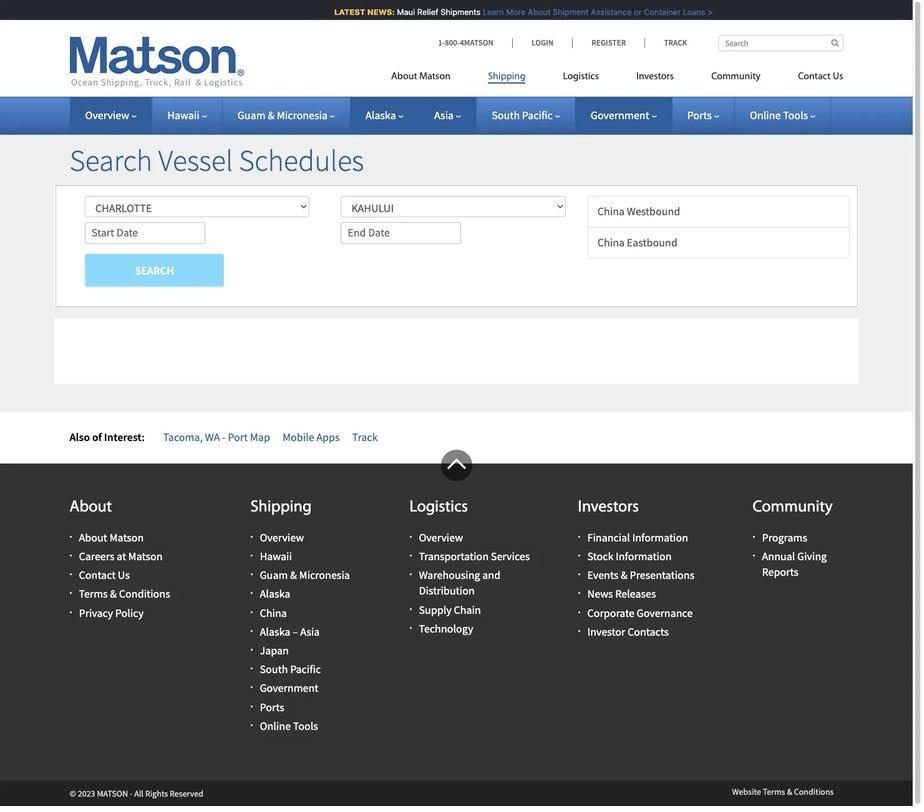 Task type: vqa. For each thing, say whether or not it's contained in the screenshot.
the topmost Marshall
no



Task type: locate. For each thing, give the bounding box(es) containing it.
1 vertical spatial micronesia
[[299, 568, 350, 583]]

1 horizontal spatial about matson link
[[391, 66, 470, 91]]

logistics inside logistics link
[[563, 72, 599, 82]]

port
[[228, 430, 248, 444]]

ports link down japan link
[[260, 700, 285, 715]]

services
[[491, 549, 530, 564]]

1 vertical spatial logistics
[[410, 499, 468, 516]]

online inside overview hawaii guam & micronesia alaska china alaska – asia japan south pacific government ports online tools
[[260, 719, 291, 733]]

about matson link
[[391, 66, 470, 91], [79, 531, 144, 545]]

or
[[629, 7, 637, 17]]

0 horizontal spatial south pacific link
[[260, 663, 321, 677]]

alaska link for china link
[[260, 587, 291, 601]]

shipping inside top menu navigation
[[488, 72, 526, 82]]

asia right –
[[300, 625, 320, 639]]

assistance
[[586, 7, 627, 17]]

contact us link down 'careers'
[[79, 568, 130, 583]]

investors up financial
[[578, 499, 639, 516]]

1 vertical spatial south
[[260, 663, 288, 677]]

1 horizontal spatial logistics
[[563, 72, 599, 82]]

community up programs
[[753, 499, 833, 516]]

community link
[[693, 66, 780, 91]]

overview for overview
[[85, 108, 129, 122]]

conditions
[[119, 587, 170, 601], [795, 787, 834, 798]]

2 vertical spatial matson
[[128, 549, 163, 564]]

0 vertical spatial about matson link
[[391, 66, 470, 91]]

government inside overview hawaii guam & micronesia alaska china alaska – asia japan south pacific government ports online tools
[[260, 681, 319, 696]]

south pacific link
[[492, 108, 561, 122], [260, 663, 321, 677]]

chain
[[454, 603, 481, 617]]

0 horizontal spatial tools
[[293, 719, 318, 733]]

tacoma, wa - port map link
[[163, 430, 270, 444]]

latest
[[329, 7, 360, 17]]

learn
[[478, 7, 499, 17]]

track link right apps
[[352, 430, 378, 444]]

us up terms & conditions link
[[118, 568, 130, 583]]

search
[[70, 142, 152, 179], [135, 263, 174, 278]]

about for about matson
[[391, 72, 418, 82]]

1 vertical spatial contact us link
[[79, 568, 130, 583]]

1 vertical spatial online tools link
[[260, 719, 318, 733]]

reserved
[[170, 788, 204, 800]]

guam & micronesia link up china link
[[260, 568, 350, 583]]

0 horizontal spatial government
[[260, 681, 319, 696]]

2 vertical spatial china
[[260, 606, 287, 620]]

1 vertical spatial contact
[[79, 568, 116, 583]]

news:
[[362, 7, 390, 17]]

0 horizontal spatial hawaii link
[[167, 108, 207, 122]]

1 horizontal spatial contact us link
[[780, 66, 844, 91]]

china inside overview hawaii guam & micronesia alaska china alaska – asia japan south pacific government ports online tools
[[260, 606, 287, 620]]

asia down about matson
[[434, 108, 454, 122]]

login
[[532, 37, 554, 48]]

releases
[[616, 587, 657, 601]]

0 horizontal spatial ports link
[[260, 700, 285, 715]]

warehousing
[[419, 568, 481, 583]]

about inside about matson careers at matson contact us terms & conditions privacy policy
[[79, 531, 107, 545]]

guam
[[238, 108, 266, 122], [260, 568, 288, 583]]

overview inside overview hawaii guam & micronesia alaska china alaska – asia japan south pacific government ports online tools
[[260, 531, 304, 545]]

distribution
[[419, 584, 475, 598]]

& up schedules
[[268, 108, 275, 122]]

guam & micronesia link up schedules
[[238, 108, 335, 122]]

china up china eastbound
[[598, 204, 625, 218]]

0 horizontal spatial overview
[[85, 108, 129, 122]]

& up news releases "link"
[[621, 568, 628, 583]]

hawaii up china link
[[260, 549, 292, 564]]

1 horizontal spatial us
[[833, 72, 844, 82]]

0 vertical spatial china
[[598, 204, 625, 218]]

1 horizontal spatial government
[[591, 108, 650, 122]]

china for china eastbound
[[598, 235, 625, 250]]

0 horizontal spatial shipping
[[251, 499, 312, 516]]

2 horizontal spatial overview
[[419, 531, 463, 545]]

contact down search "search box"
[[799, 72, 831, 82]]

0 vertical spatial alaska link
[[366, 108, 404, 122]]

& up privacy policy link
[[110, 587, 117, 601]]

us
[[833, 72, 844, 82], [118, 568, 130, 583]]

End date text field
[[341, 222, 462, 244]]

0 horizontal spatial terms
[[79, 587, 108, 601]]

0 horizontal spatial asia
[[300, 625, 320, 639]]

overview for overview transportation services warehousing and distribution supply chain technology
[[419, 531, 463, 545]]

information up 'events & presentations' "link"
[[616, 549, 672, 564]]

0 horizontal spatial about matson link
[[79, 531, 144, 545]]

logistics down register link
[[563, 72, 599, 82]]

pacific down –
[[290, 663, 321, 677]]

hawaii link up vessel at the top left
[[167, 108, 207, 122]]

community inside top menu navigation
[[712, 72, 761, 82]]

800-
[[445, 37, 460, 48]]

alaska link up china link
[[260, 587, 291, 601]]

1 vertical spatial us
[[118, 568, 130, 583]]

tools
[[784, 108, 809, 122], [293, 719, 318, 733]]

alaska link
[[366, 108, 404, 122], [260, 587, 291, 601]]

search inside button
[[135, 263, 174, 278]]

south pacific link down shipping link
[[492, 108, 561, 122]]

south pacific
[[492, 108, 553, 122]]

china
[[598, 204, 625, 218], [598, 235, 625, 250], [260, 606, 287, 620]]

hawaii inside overview hawaii guam & micronesia alaska china alaska – asia japan south pacific government ports online tools
[[260, 549, 292, 564]]

overview link
[[85, 108, 137, 122], [260, 531, 304, 545], [419, 531, 463, 545]]

0 horizontal spatial contact
[[79, 568, 116, 583]]

track link down "container"
[[645, 37, 688, 48]]

south pacific link down japan link
[[260, 663, 321, 677]]

more
[[501, 7, 521, 17]]

technology link
[[419, 622, 474, 636]]

guam up china link
[[260, 568, 288, 583]]

1 vertical spatial government
[[260, 681, 319, 696]]

community
[[712, 72, 761, 82], [753, 499, 833, 516]]

alaska
[[366, 108, 396, 122], [260, 587, 291, 601], [260, 625, 291, 639]]

south inside overview hawaii guam & micronesia alaska china alaska – asia japan south pacific government ports online tools
[[260, 663, 288, 677]]

1 horizontal spatial hawaii
[[260, 549, 292, 564]]

guam & micronesia link
[[238, 108, 335, 122], [260, 568, 350, 583]]

1 horizontal spatial shipping
[[488, 72, 526, 82]]

alaska link down about matson
[[366, 108, 404, 122]]

0 vertical spatial hawaii
[[167, 108, 200, 122]]

1 vertical spatial matson
[[110, 531, 144, 545]]

0 horizontal spatial contact us link
[[79, 568, 130, 583]]

0 horizontal spatial south
[[260, 663, 288, 677]]

south
[[492, 108, 520, 122], [260, 663, 288, 677]]

0 vertical spatial us
[[833, 72, 844, 82]]

south down japan link
[[260, 663, 288, 677]]

1 vertical spatial ports
[[260, 700, 285, 715]]

logistics
[[563, 72, 599, 82], [410, 499, 468, 516]]

1 vertical spatial ports link
[[260, 700, 285, 715]]

0 horizontal spatial alaska link
[[260, 587, 291, 601]]

track right apps
[[352, 430, 378, 444]]

about inside top menu navigation
[[391, 72, 418, 82]]

alaska down about matson
[[366, 108, 396, 122]]

events & presentations link
[[588, 568, 695, 583]]

& up –
[[290, 568, 297, 583]]

search vessel schedules
[[70, 142, 364, 179]]

0 horizontal spatial online tools link
[[260, 719, 318, 733]]

matson down 1-
[[420, 72, 451, 82]]

login link
[[513, 37, 573, 48]]

1 horizontal spatial conditions
[[795, 787, 834, 798]]

ports down community link
[[688, 108, 712, 122]]

0 vertical spatial track link
[[645, 37, 688, 48]]

2 vertical spatial alaska
[[260, 625, 291, 639]]

1 horizontal spatial overview link
[[260, 531, 304, 545]]

contact us link down search image
[[780, 66, 844, 91]]

ports link inside "footer"
[[260, 700, 285, 715]]

register
[[592, 37, 626, 48]]

privacy policy link
[[79, 606, 144, 620]]

1 horizontal spatial government link
[[591, 108, 657, 122]]

about matson link up the careers at matson link at the bottom left of page
[[79, 531, 144, 545]]

china up alaska – asia "link"
[[260, 606, 287, 620]]

overview hawaii guam & micronesia alaska china alaska – asia japan south pacific government ports online tools
[[260, 531, 350, 733]]

information up stock information link
[[633, 531, 689, 545]]

hawaii link
[[167, 108, 207, 122], [260, 549, 292, 564]]

matson right at
[[128, 549, 163, 564]]

matson
[[420, 72, 451, 82], [110, 531, 144, 545], [128, 549, 163, 564]]

community down search "search box"
[[712, 72, 761, 82]]

0 vertical spatial tools
[[784, 108, 809, 122]]

governance
[[637, 606, 693, 620]]

0 vertical spatial contact us link
[[780, 66, 844, 91]]

1-800-4matson
[[438, 37, 494, 48]]

hawaii up vessel at the top left
[[167, 108, 200, 122]]

backtop image
[[441, 450, 472, 481]]

0 horizontal spatial track link
[[352, 430, 378, 444]]

footer
[[0, 450, 913, 807]]

0 horizontal spatial government link
[[260, 681, 319, 696]]

guam & micronesia link for china link
[[260, 568, 350, 583]]

>
[[703, 7, 708, 17]]

0 vertical spatial conditions
[[119, 587, 170, 601]]

stock information link
[[588, 549, 672, 564]]

1 horizontal spatial contact
[[799, 72, 831, 82]]

privacy
[[79, 606, 113, 620]]

us down search image
[[833, 72, 844, 82]]

government down top menu navigation
[[591, 108, 650, 122]]

transportation
[[419, 549, 489, 564]]

1 horizontal spatial south
[[492, 108, 520, 122]]

government link down japan link
[[260, 681, 319, 696]]

1 vertical spatial tools
[[293, 719, 318, 733]]

learn more about shipment assistance or container loans > link
[[478, 7, 708, 17]]

0 vertical spatial matson
[[420, 72, 451, 82]]

1 vertical spatial investors
[[578, 499, 639, 516]]

contact us link
[[780, 66, 844, 91], [79, 568, 130, 583]]

1 vertical spatial alaska link
[[260, 587, 291, 601]]

government down japan link
[[260, 681, 319, 696]]

china eastbound
[[598, 235, 678, 250]]

1 horizontal spatial south pacific link
[[492, 108, 561, 122]]

overview for overview hawaii guam & micronesia alaska china alaska – asia japan south pacific government ports online tools
[[260, 531, 304, 545]]

investors inside top menu navigation
[[637, 72, 674, 82]]

technology
[[419, 622, 474, 636]]

0 horizontal spatial hawaii
[[167, 108, 200, 122]]

annual
[[763, 549, 796, 564]]

investors down register link
[[637, 72, 674, 82]]

guam up search vessel schedules on the left
[[238, 108, 266, 122]]

guam & micronesia
[[238, 108, 328, 122]]

0 vertical spatial search
[[70, 142, 152, 179]]

1 horizontal spatial hawaii link
[[260, 549, 292, 564]]

contact
[[799, 72, 831, 82], [79, 568, 116, 583]]

4matson
[[460, 37, 494, 48]]

0 horizontal spatial online
[[260, 719, 291, 733]]

1 vertical spatial government link
[[260, 681, 319, 696]]

ports down japan link
[[260, 700, 285, 715]]

2 horizontal spatial overview link
[[419, 531, 463, 545]]

government link
[[591, 108, 657, 122], [260, 681, 319, 696]]

Search search field
[[719, 35, 844, 51]]

& inside the financial information stock information events & presentations news releases corporate governance investor contacts
[[621, 568, 628, 583]]

None search field
[[719, 35, 844, 51]]

track down loans
[[665, 37, 688, 48]]

0 vertical spatial south
[[492, 108, 520, 122]]

alaska up japan link
[[260, 625, 291, 639]]

footer containing about
[[0, 450, 913, 807]]

asia
[[434, 108, 454, 122], [300, 625, 320, 639]]

ports
[[688, 108, 712, 122], [260, 700, 285, 715]]

0 vertical spatial alaska
[[366, 108, 396, 122]]

1 horizontal spatial terms
[[763, 787, 786, 798]]

about matson link down 1-
[[391, 66, 470, 91]]

online tools
[[750, 108, 809, 122]]

also
[[70, 430, 90, 444]]

ports link down community link
[[688, 108, 720, 122]]

pacific down shipping link
[[522, 108, 553, 122]]

track link
[[645, 37, 688, 48], [352, 430, 378, 444]]

1 horizontal spatial overview
[[260, 531, 304, 545]]

hawaii link up china link
[[260, 549, 292, 564]]

overview inside overview transportation services warehousing and distribution supply chain technology
[[419, 531, 463, 545]]

0 horizontal spatial conditions
[[119, 587, 170, 601]]

-
[[222, 430, 226, 444]]

japan
[[260, 644, 289, 658]]

asia inside overview hawaii guam & micronesia alaska china alaska – asia japan south pacific government ports online tools
[[300, 625, 320, 639]]

1 vertical spatial asia
[[300, 625, 320, 639]]

online tools link
[[750, 108, 816, 122], [260, 719, 318, 733]]

0 horizontal spatial ports
[[260, 700, 285, 715]]

1 horizontal spatial ports
[[688, 108, 712, 122]]

matson inside top menu navigation
[[420, 72, 451, 82]]

terms right website
[[763, 787, 786, 798]]

1 horizontal spatial alaska link
[[366, 108, 404, 122]]

shipment
[[548, 7, 584, 17]]

matson up at
[[110, 531, 144, 545]]

0 vertical spatial logistics
[[563, 72, 599, 82]]

japan link
[[260, 644, 289, 658]]

0 horizontal spatial track
[[352, 430, 378, 444]]

blue matson logo with ocean, shipping, truck, rail and logistics written beneath it. image
[[70, 37, 244, 88]]

alaska – asia link
[[260, 625, 320, 639]]

pacific
[[522, 108, 553, 122], [290, 663, 321, 677]]

government link down top menu navigation
[[591, 108, 657, 122]]

alaska up china link
[[260, 587, 291, 601]]

terms
[[79, 587, 108, 601], [763, 787, 786, 798]]

micronesia
[[277, 108, 328, 122], [299, 568, 350, 583]]

1 horizontal spatial tools
[[784, 108, 809, 122]]

logistics down backtop image
[[410, 499, 468, 516]]

financial information stock information events & presentations news releases corporate governance investor contacts
[[588, 531, 695, 639]]

1 vertical spatial terms
[[763, 787, 786, 798]]

news
[[588, 587, 613, 601]]

0 horizontal spatial logistics
[[410, 499, 468, 516]]

supply
[[419, 603, 452, 617]]

1 horizontal spatial track link
[[645, 37, 688, 48]]

contact down 'careers'
[[79, 568, 116, 583]]

logistics inside "footer"
[[410, 499, 468, 516]]

0 horizontal spatial us
[[118, 568, 130, 583]]

top menu navigation
[[391, 66, 844, 91]]

china left eastbound
[[598, 235, 625, 250]]

south down shipping link
[[492, 108, 520, 122]]

1 vertical spatial shipping
[[251, 499, 312, 516]]

loans
[[678, 7, 701, 17]]

1 vertical spatial south pacific link
[[260, 663, 321, 677]]

terms up privacy
[[79, 587, 108, 601]]

1 horizontal spatial ports link
[[688, 108, 720, 122]]

1 horizontal spatial asia
[[434, 108, 454, 122]]



Task type: describe. For each thing, give the bounding box(es) containing it.
conditions inside about matson careers at matson contact us terms & conditions privacy policy
[[119, 587, 170, 601]]

presentations
[[630, 568, 695, 583]]

news releases link
[[588, 587, 657, 601]]

guam inside overview hawaii guam & micronesia alaska china alaska – asia japan south pacific government ports online tools
[[260, 568, 288, 583]]

hawaii link for shipping's overview link
[[260, 549, 292, 564]]

shipments
[[436, 7, 476, 17]]

1 vertical spatial conditions
[[795, 787, 834, 798]]

relief
[[412, 7, 433, 17]]

contact inside about matson careers at matson contact us terms & conditions privacy policy
[[79, 568, 116, 583]]

2023 matson
[[78, 788, 128, 800]]

& inside about matson careers at matson contact us terms & conditions privacy policy
[[110, 587, 117, 601]]

rights
[[145, 788, 168, 800]]

interest:
[[104, 430, 145, 444]]

1 horizontal spatial online
[[750, 108, 781, 122]]

tacoma, wa - port map
[[163, 430, 270, 444]]

overview link for logistics
[[419, 531, 463, 545]]

latest news: maui relief shipments learn more about shipment assistance or container loans >
[[329, 7, 708, 17]]

0 horizontal spatial overview link
[[85, 108, 137, 122]]

0 vertical spatial ports
[[688, 108, 712, 122]]

apps
[[317, 430, 340, 444]]

1 vertical spatial alaska
[[260, 587, 291, 601]]

© 2023 matson ‐ all rights reserved
[[70, 788, 204, 800]]

0 vertical spatial asia
[[434, 108, 454, 122]]

about for about
[[70, 499, 112, 516]]

1 horizontal spatial track
[[665, 37, 688, 48]]

stock
[[588, 549, 614, 564]]

container
[[639, 7, 676, 17]]

china link
[[260, 606, 287, 620]]

1 vertical spatial track link
[[352, 430, 378, 444]]

programs
[[763, 531, 808, 545]]

corporate
[[588, 606, 635, 620]]

transportation services link
[[419, 549, 530, 564]]

Start date text field
[[85, 222, 205, 244]]

pacific inside overview hawaii guam & micronesia alaska china alaska – asia japan south pacific government ports online tools
[[290, 663, 321, 677]]

mobile apps
[[283, 430, 340, 444]]

0 vertical spatial guam
[[238, 108, 266, 122]]

search for search vessel schedules
[[70, 142, 152, 179]]

maui
[[392, 7, 410, 17]]

guam & micronesia link for asia link
[[238, 108, 335, 122]]

1-
[[438, 37, 445, 48]]

1 vertical spatial track
[[352, 430, 378, 444]]

overview transportation services warehousing and distribution supply chain technology
[[419, 531, 530, 636]]

search image
[[832, 39, 839, 47]]

website terms & conditions
[[733, 787, 834, 798]]

mobile apps link
[[283, 430, 340, 444]]

terms & conditions link
[[79, 587, 170, 601]]

& right website
[[788, 787, 793, 798]]

mobile
[[283, 430, 314, 444]]

0 vertical spatial ports link
[[688, 108, 720, 122]]

about matson link for shipping link
[[391, 66, 470, 91]]

matson for about matson careers at matson contact us terms & conditions privacy policy
[[110, 531, 144, 545]]

investor contacts link
[[588, 625, 669, 639]]

china for china westbound
[[598, 204, 625, 218]]

logistics link
[[545, 66, 618, 91]]

0 vertical spatial government
[[591, 108, 650, 122]]

contact inside top menu navigation
[[799, 72, 831, 82]]

tacoma,
[[163, 430, 203, 444]]

us inside about matson careers at matson contact us terms & conditions privacy policy
[[118, 568, 130, 583]]

giving
[[798, 549, 827, 564]]

hawaii link for overview link to the left
[[167, 108, 207, 122]]

careers
[[79, 549, 115, 564]]

tools inside overview hawaii guam & micronesia alaska china alaska – asia japan south pacific government ports online tools
[[293, 719, 318, 733]]

register link
[[573, 37, 645, 48]]

search for search
[[135, 263, 174, 278]]

1 vertical spatial information
[[616, 549, 672, 564]]

corporate governance link
[[588, 606, 693, 620]]

ports inside overview hawaii guam & micronesia alaska china alaska – asia japan south pacific government ports online tools
[[260, 700, 285, 715]]

programs link
[[763, 531, 808, 545]]

vessel
[[158, 142, 233, 179]]

of
[[92, 430, 102, 444]]

& inside overview hawaii guam & micronesia alaska china alaska – asia japan south pacific government ports online tools
[[290, 568, 297, 583]]

–
[[293, 625, 298, 639]]

events
[[588, 568, 619, 583]]

terms inside about matson careers at matson contact us terms & conditions privacy policy
[[79, 587, 108, 601]]

careers at matson link
[[79, 549, 163, 564]]

financial information link
[[588, 531, 689, 545]]

overview link for shipping
[[260, 531, 304, 545]]

china westbound
[[598, 204, 681, 218]]

wa
[[205, 430, 220, 444]]

1 vertical spatial community
[[753, 499, 833, 516]]

0 vertical spatial pacific
[[522, 108, 553, 122]]

map
[[250, 430, 270, 444]]

contacts
[[628, 625, 669, 639]]

0 vertical spatial micronesia
[[277, 108, 328, 122]]

micronesia inside overview hawaii guam & micronesia alaska china alaska – asia japan south pacific government ports online tools
[[299, 568, 350, 583]]

and
[[483, 568, 501, 583]]

about for about matson careers at matson contact us terms & conditions privacy policy
[[79, 531, 107, 545]]

website terms & conditions link
[[733, 787, 834, 798]]

schedules
[[239, 142, 364, 179]]

‐
[[130, 788, 133, 800]]

about matson careers at matson contact us terms & conditions privacy policy
[[79, 531, 170, 620]]

0 vertical spatial south pacific link
[[492, 108, 561, 122]]

reports
[[763, 565, 799, 580]]

website
[[733, 787, 762, 798]]

warehousing and distribution link
[[419, 568, 501, 598]]

annual giving reports link
[[763, 549, 827, 580]]

supply chain link
[[419, 603, 481, 617]]

at
[[117, 549, 126, 564]]

matson for about matson
[[420, 72, 451, 82]]

policy
[[115, 606, 144, 620]]

about matson link for the careers at matson link at the bottom left of page
[[79, 531, 144, 545]]

0 vertical spatial government link
[[591, 108, 657, 122]]

0 vertical spatial information
[[633, 531, 689, 545]]

search button
[[85, 254, 224, 287]]

asia link
[[434, 108, 461, 122]]

alaska link for asia link
[[366, 108, 404, 122]]

investors link
[[618, 66, 693, 91]]

financial
[[588, 531, 631, 545]]

0 vertical spatial online tools link
[[750, 108, 816, 122]]

investor
[[588, 625, 626, 639]]

us inside top menu navigation
[[833, 72, 844, 82]]

also of interest:
[[70, 430, 145, 444]]

westbound
[[627, 204, 681, 218]]

about matson
[[391, 72, 451, 82]]

eastbound
[[627, 235, 678, 250]]

china eastbound link
[[588, 227, 850, 259]]



